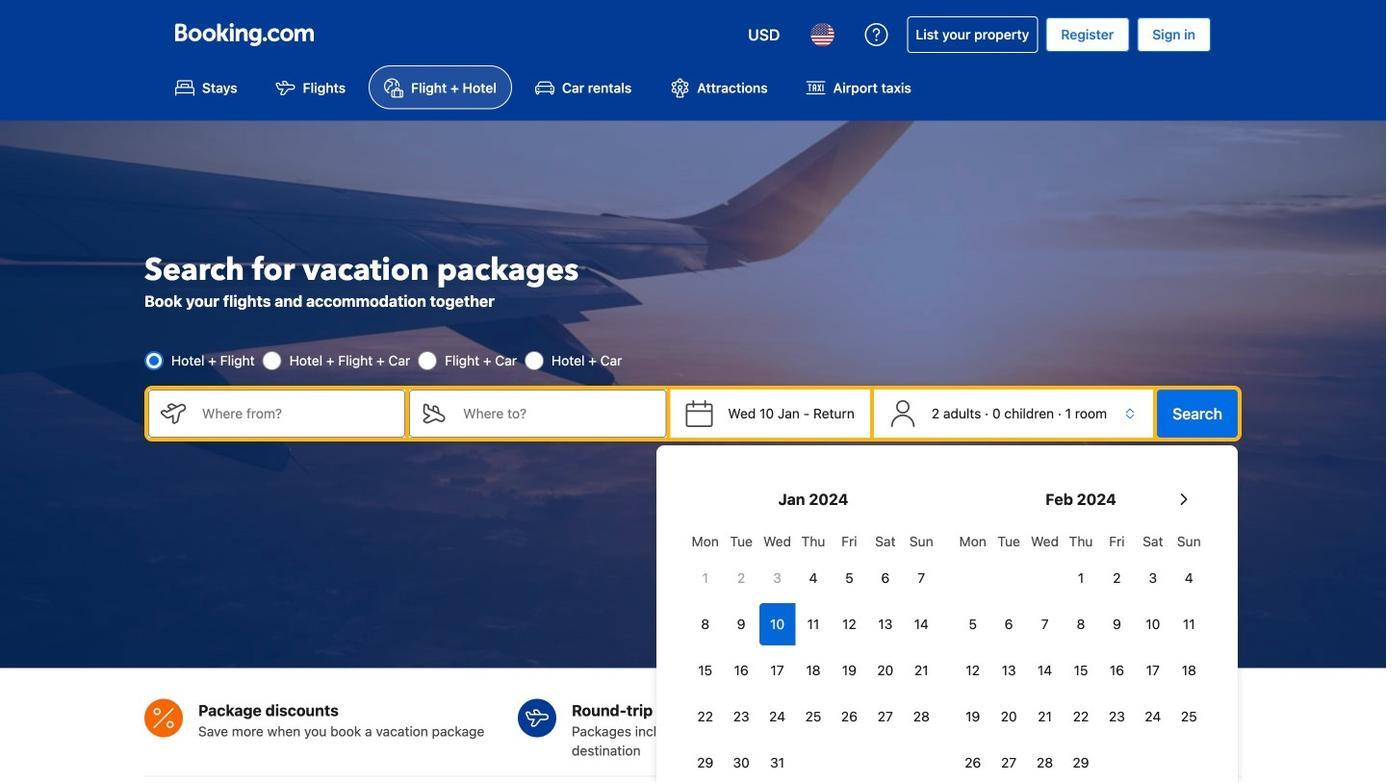 Task type: locate. For each thing, give the bounding box(es) containing it.
7 Feb 2024 checkbox
[[1027, 604, 1063, 646]]

16 Jan 2024 checkbox
[[724, 650, 760, 692]]

29 Feb 2024 checkbox
[[1063, 742, 1099, 783]]

12 Jan 2024 checkbox
[[832, 604, 868, 646]]

2 Feb 2024 checkbox
[[1099, 558, 1135, 600]]

5 Jan 2024 checkbox
[[832, 558, 868, 600]]

15 Feb 2024 checkbox
[[1063, 650, 1099, 692]]

2 grid from the left
[[955, 523, 1208, 783]]

18 Feb 2024 checkbox
[[1172, 650, 1208, 692]]

26 Jan 2024 checkbox
[[832, 696, 868, 739]]

22 Feb 2024 checkbox
[[1063, 696, 1099, 739]]

grid
[[688, 523, 940, 783], [955, 523, 1208, 783]]

10 Feb 2024 checkbox
[[1135, 604, 1172, 646]]

24 Jan 2024 checkbox
[[760, 696, 796, 739]]

0 horizontal spatial grid
[[688, 523, 940, 783]]

4 Feb 2024 checkbox
[[1172, 558, 1208, 600]]

17 Feb 2024 checkbox
[[1135, 650, 1172, 692]]

22 Jan 2024 checkbox
[[688, 696, 724, 739]]

cell
[[760, 600, 796, 646]]

13 Jan 2024 checkbox
[[868, 604, 904, 646]]

2 Jan 2024 checkbox
[[724, 558, 760, 600]]

25 Jan 2024 checkbox
[[796, 696, 832, 739]]

1 horizontal spatial grid
[[955, 523, 1208, 783]]

4 Jan 2024 checkbox
[[796, 558, 832, 600]]

6 Feb 2024 checkbox
[[991, 604, 1027, 646]]

14 Jan 2024 checkbox
[[904, 604, 940, 646]]

30 Jan 2024 checkbox
[[724, 742, 760, 783]]

29 Jan 2024 checkbox
[[688, 742, 724, 783]]

19 Jan 2024 checkbox
[[832, 650, 868, 692]]

9 Feb 2024 checkbox
[[1099, 604, 1135, 646]]

20 Feb 2024 checkbox
[[991, 696, 1027, 739]]

Where to? field
[[448, 390, 667, 438]]

18 Jan 2024 checkbox
[[796, 650, 832, 692]]

15 Jan 2024 checkbox
[[688, 650, 724, 692]]

19 Feb 2024 checkbox
[[955, 696, 991, 739]]

28 Feb 2024 checkbox
[[1027, 742, 1063, 783]]

10 Jan 2024 checkbox
[[760, 604, 796, 646]]

6 Jan 2024 checkbox
[[868, 558, 904, 600]]

28 Jan 2024 checkbox
[[904, 696, 940, 739]]

booking.com online hotel reservations image
[[175, 23, 314, 46]]



Task type: describe. For each thing, give the bounding box(es) containing it.
1 Jan 2024 checkbox
[[688, 558, 724, 600]]

14 Feb 2024 checkbox
[[1027, 650, 1063, 692]]

1 Feb 2024 checkbox
[[1063, 558, 1099, 600]]

11 Feb 2024 checkbox
[[1172, 604, 1208, 646]]

8 Jan 2024 checkbox
[[688, 604, 724, 646]]

21 Feb 2024 checkbox
[[1027, 696, 1063, 739]]

20 Jan 2024 checkbox
[[868, 650, 904, 692]]

27 Jan 2024 checkbox
[[868, 696, 904, 739]]

7 Jan 2024 checkbox
[[904, 558, 940, 600]]

8 Feb 2024 checkbox
[[1063, 604, 1099, 646]]

11 Jan 2024 checkbox
[[796, 604, 832, 646]]

31 Jan 2024 checkbox
[[760, 742, 796, 783]]

21 Jan 2024 checkbox
[[904, 650, 940, 692]]

23 Jan 2024 checkbox
[[724, 696, 760, 739]]

13 Feb 2024 checkbox
[[991, 650, 1027, 692]]

24 Feb 2024 checkbox
[[1135, 696, 1172, 739]]

5 Feb 2024 checkbox
[[955, 604, 991, 646]]

16 Feb 2024 checkbox
[[1099, 650, 1135, 692]]

9 Jan 2024 checkbox
[[724, 604, 760, 646]]

3 Jan 2024 checkbox
[[760, 558, 796, 600]]

25 Feb 2024 checkbox
[[1172, 696, 1208, 739]]

27 Feb 2024 checkbox
[[991, 742, 1027, 783]]

17 Jan 2024 checkbox
[[760, 650, 796, 692]]

23 Feb 2024 checkbox
[[1099, 696, 1135, 739]]

12 Feb 2024 checkbox
[[955, 650, 991, 692]]

1 grid from the left
[[688, 523, 940, 783]]

26 Feb 2024 checkbox
[[955, 742, 991, 783]]

3 Feb 2024 checkbox
[[1135, 558, 1172, 600]]



Task type: vqa. For each thing, say whether or not it's contained in the screenshot.
8 Jan 2024 'checkbox'
yes



